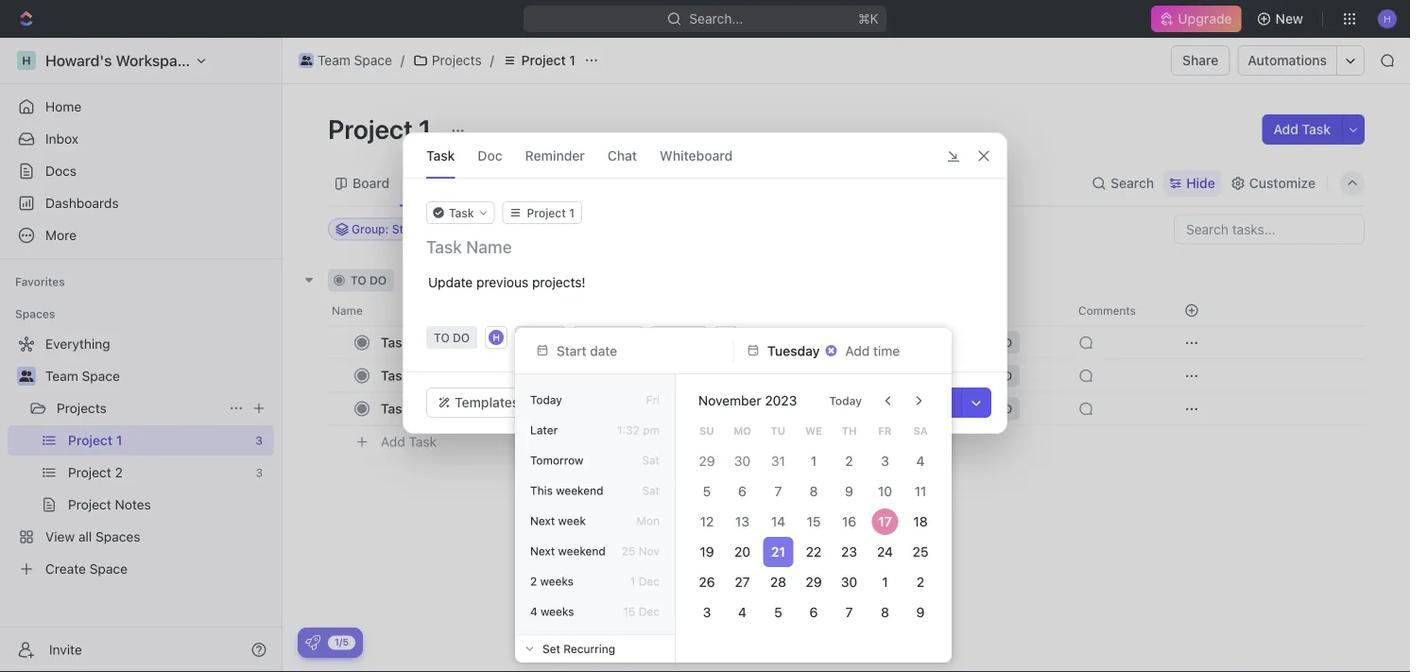 Task type: vqa. For each thing, say whether or not it's contained in the screenshot.


Task type: describe. For each thing, give the bounding box(es) containing it.
search
[[1111, 175, 1155, 191]]

2 up the task 3
[[413, 368, 421, 383]]

user group image
[[300, 56, 312, 65]]

0 vertical spatial projects
[[432, 52, 482, 68]]

26
[[699, 574, 715, 590]]

24
[[877, 544, 894, 560]]

0 vertical spatial 5
[[703, 484, 711, 499]]

next for next weekend
[[531, 545, 555, 558]]

set recurring
[[543, 643, 616, 656]]

dashboards
[[45, 195, 119, 211]]

2023
[[765, 393, 797, 409]]

whiteboard
[[660, 148, 733, 163]]

november 2023
[[699, 393, 797, 409]]

1 vertical spatial team space link
[[45, 361, 270, 391]]

su
[[700, 425, 715, 437]]

today button
[[818, 386, 874, 416]]

project 1 inside project 1 link
[[522, 52, 576, 68]]

1 horizontal spatial 4
[[739, 605, 747, 620]]

21
[[771, 544, 786, 560]]

31
[[771, 453, 786, 469]]

1 horizontal spatial space
[[354, 52, 392, 68]]

team inside tree
[[45, 368, 78, 384]]

projects!
[[532, 275, 586, 290]]

invite
[[49, 642, 82, 658]]

16
[[843, 514, 857, 530]]

new
[[1276, 11, 1304, 26]]

13
[[736, 514, 750, 530]]

2 / from the left
[[490, 52, 494, 68]]

add for add task button to the top
[[1274, 122, 1299, 137]]

automations button
[[1239, 46, 1337, 75]]

list link
[[421, 170, 447, 197]]

25 for 25
[[913, 544, 929, 560]]

task inside task 3 link
[[381, 401, 410, 417]]

weekend for this weekend
[[556, 484, 604, 497]]

1 vertical spatial add task
[[468, 274, 518, 287]]

reminder button
[[525, 133, 585, 178]]

later
[[531, 424, 558, 437]]

1 horizontal spatial 3
[[703, 605, 711, 620]]

mon
[[637, 514, 660, 528]]

weeks for 2 weeks
[[541, 575, 574, 588]]

2 weeks
[[531, 575, 574, 588]]

1 vertical spatial 29
[[806, 574, 822, 590]]

create task button
[[866, 388, 963, 418]]

next week
[[531, 514, 586, 528]]

0 horizontal spatial today
[[531, 393, 562, 407]]

Task Name text field
[[426, 235, 988, 258]]

18
[[914, 514, 928, 530]]

0 horizontal spatial 7
[[775, 484, 782, 499]]

customize button
[[1225, 170, 1322, 197]]

share
[[1183, 52, 1219, 68]]

weeks for 4 weeks
[[541, 605, 574, 618]]

19
[[700, 544, 714, 560]]

1:32
[[618, 424, 640, 437]]

update previous projects!
[[428, 275, 586, 290]]

automations
[[1249, 52, 1328, 68]]

set
[[543, 643, 561, 656]]

user group image
[[19, 371, 34, 382]]

board
[[353, 175, 390, 191]]

task button
[[426, 133, 455, 178]]

Search tasks... text field
[[1175, 215, 1365, 244]]

gantt link
[[570, 170, 608, 197]]

1 vertical spatial 30
[[842, 574, 858, 590]]

‎task for ‎task 1
[[381, 335, 410, 350]]

nov
[[639, 545, 660, 558]]

14
[[771, 514, 786, 530]]

projects inside "sidebar" navigation
[[57, 400, 107, 416]]

1 horizontal spatial projects link
[[408, 49, 487, 72]]

create task
[[877, 395, 951, 410]]

1/5
[[335, 637, 349, 648]]

upgrade link
[[1152, 6, 1242, 32]]

25 nov
[[622, 545, 660, 558]]

doc
[[478, 148, 503, 163]]

doc button
[[478, 133, 503, 178]]

upgrade
[[1179, 11, 1233, 26]]

chat button
[[608, 133, 637, 178]]

fr
[[879, 425, 892, 437]]

4 weeks
[[531, 605, 574, 618]]

sat for this weekend
[[642, 484, 660, 497]]

dec for 15 dec
[[639, 605, 660, 618]]

1 vertical spatial 6
[[810, 605, 818, 620]]

table
[[643, 175, 677, 191]]

tomorrow
[[531, 454, 584, 467]]

task down the task 3
[[409, 434, 437, 450]]

add task for add task button to the top
[[1274, 122, 1331, 137]]

hide button
[[974, 218, 1014, 241]]

update
[[428, 275, 473, 290]]

‎task 1
[[381, 335, 420, 350]]

‎task 2 link
[[376, 362, 655, 390]]

1 vertical spatial project 1
[[328, 113, 437, 144]]

‎task 1 link
[[376, 329, 655, 357]]

1 vertical spatial add task button
[[445, 269, 526, 292]]

to
[[351, 274, 367, 287]]

task left projects!
[[493, 274, 518, 287]]

add for the bottom add task button
[[381, 434, 405, 450]]

hide inside dropdown button
[[1187, 175, 1216, 191]]

‎task for ‎task 2
[[381, 368, 410, 383]]

1 dec
[[631, 575, 660, 588]]

0 vertical spatial add task button
[[1263, 114, 1343, 145]]

spaces
[[15, 307, 55, 321]]

onboarding checklist button image
[[305, 635, 321, 651]]

dashboards link
[[8, 188, 274, 218]]

11
[[915, 484, 927, 499]]

2 vertical spatial add task button
[[373, 431, 445, 453]]

home
[[45, 99, 82, 114]]

add task for the bottom add task button
[[381, 434, 437, 450]]

pm
[[643, 424, 660, 437]]

1 vertical spatial add
[[468, 274, 490, 287]]

1 / from the left
[[401, 52, 405, 68]]

task up customize
[[1303, 122, 1331, 137]]

project 1 link
[[498, 49, 581, 72]]



Task type: locate. For each thing, give the bounding box(es) containing it.
space right user group image
[[354, 52, 392, 68]]

0 vertical spatial hide
[[1187, 175, 1216, 191]]

add task button up customize
[[1263, 114, 1343, 145]]

fri
[[646, 393, 660, 407]]

team space right user group image
[[318, 52, 392, 68]]

dec for 1 dec
[[639, 575, 660, 588]]

15 up 22
[[807, 514, 821, 530]]

25 down 18
[[913, 544, 929, 560]]

weeks
[[541, 575, 574, 588], [541, 605, 574, 618]]

1 ‎task from the top
[[381, 335, 410, 350]]

favorites button
[[8, 270, 73, 293]]

30
[[735, 453, 751, 469], [842, 574, 858, 590]]

0 horizontal spatial team
[[45, 368, 78, 384]]

28
[[770, 574, 787, 590]]

space inside "sidebar" navigation
[[82, 368, 120, 384]]

sidebar navigation
[[0, 38, 283, 672]]

‎task down ‎task 1
[[381, 368, 410, 383]]

calendar link
[[479, 170, 539, 197]]

week
[[558, 514, 586, 528]]

12
[[700, 514, 714, 530]]

3 down 26
[[703, 605, 711, 620]]

search...
[[690, 11, 744, 26]]

Add time text field
[[846, 343, 903, 359]]

next for next week
[[531, 514, 555, 528]]

task 3 link
[[376, 395, 655, 423]]

add task down the task 3
[[381, 434, 437, 450]]

1 vertical spatial space
[[82, 368, 120, 384]]

8 down we
[[810, 484, 818, 499]]

task down ‎task 2
[[381, 401, 410, 417]]

this weekend
[[531, 484, 604, 497]]

tu
[[771, 425, 786, 437]]

1 dec from the top
[[639, 575, 660, 588]]

1 horizontal spatial 5
[[774, 605, 783, 620]]

4 down 27
[[739, 605, 747, 620]]

Due date text field
[[768, 343, 821, 359]]

‎task 2
[[381, 368, 421, 383]]

home link
[[8, 92, 274, 122]]

0 vertical spatial add task
[[1274, 122, 1331, 137]]

0 vertical spatial 8
[[810, 484, 818, 499]]

next weekend
[[531, 545, 606, 558]]

29
[[699, 453, 715, 469], [806, 574, 822, 590]]

team space inside "sidebar" navigation
[[45, 368, 120, 384]]

1 vertical spatial 3
[[881, 453, 890, 469]]

add task button down the task 3
[[373, 431, 445, 453]]

projects
[[432, 52, 482, 68], [57, 400, 107, 416]]

0 vertical spatial 29
[[699, 453, 715, 469]]

0 vertical spatial team space link
[[294, 49, 397, 72]]

add task button
[[1263, 114, 1343, 145], [445, 269, 526, 292], [373, 431, 445, 453]]

0 horizontal spatial projects
[[57, 400, 107, 416]]

1 vertical spatial project
[[328, 113, 413, 144]]

0 vertical spatial sat
[[642, 454, 660, 467]]

1 vertical spatial sat
[[642, 484, 660, 497]]

1 horizontal spatial add task
[[468, 274, 518, 287]]

hide button
[[1164, 170, 1222, 197]]

15 for 15 dec
[[624, 605, 636, 618]]

2 sat from the top
[[642, 484, 660, 497]]

list
[[425, 175, 447, 191]]

0 vertical spatial weekend
[[556, 484, 604, 497]]

1 horizontal spatial 15
[[807, 514, 821, 530]]

1 horizontal spatial add
[[468, 274, 490, 287]]

22
[[806, 544, 822, 560]]

25 for 25 nov
[[622, 545, 636, 558]]

team right user group image
[[318, 52, 351, 68]]

1 vertical spatial dec
[[639, 605, 660, 618]]

0 vertical spatial 6
[[739, 484, 747, 499]]

previous
[[477, 275, 529, 290]]

2 up 4 weeks
[[531, 575, 537, 588]]

0 horizontal spatial 6
[[739, 484, 747, 499]]

sat down pm
[[642, 454, 660, 467]]

this
[[531, 484, 553, 497]]

0 vertical spatial team
[[318, 52, 351, 68]]

1 horizontal spatial 9
[[917, 605, 925, 620]]

1 horizontal spatial team space link
[[294, 49, 397, 72]]

0 horizontal spatial add task
[[381, 434, 437, 450]]

10
[[878, 484, 893, 499]]

team
[[318, 52, 351, 68], [45, 368, 78, 384]]

2 dec from the top
[[639, 605, 660, 618]]

0 horizontal spatial 3
[[413, 401, 422, 417]]

1 next from the top
[[531, 514, 555, 528]]

15 for 15
[[807, 514, 821, 530]]

1 vertical spatial hide
[[981, 223, 1007, 236]]

1 horizontal spatial team
[[318, 52, 351, 68]]

30 down mo
[[735, 453, 751, 469]]

2 horizontal spatial 4
[[917, 453, 925, 469]]

0 horizontal spatial 15
[[624, 605, 636, 618]]

1 horizontal spatial projects
[[432, 52, 482, 68]]

task up sa
[[923, 395, 951, 410]]

0 vertical spatial 3
[[413, 401, 422, 417]]

add down the task 3
[[381, 434, 405, 450]]

weekend for next weekend
[[558, 545, 606, 558]]

today up th
[[830, 394, 862, 408]]

29 down 22
[[806, 574, 822, 590]]

0 vertical spatial 15
[[807, 514, 821, 530]]

add task left projects!
[[468, 274, 518, 287]]

0 vertical spatial dec
[[639, 575, 660, 588]]

share button
[[1172, 45, 1231, 76]]

dialog containing task
[[403, 132, 1008, 434]]

1 horizontal spatial today
[[830, 394, 862, 408]]

7 down "23"
[[846, 605, 854, 620]]

0 horizontal spatial /
[[401, 52, 405, 68]]

1 vertical spatial ‎task
[[381, 368, 410, 383]]

hide
[[1187, 175, 1216, 191], [981, 223, 1007, 236]]

9 up 16
[[846, 484, 854, 499]]

0 horizontal spatial add
[[381, 434, 405, 450]]

1 vertical spatial 9
[[917, 605, 925, 620]]

0 vertical spatial project 1
[[522, 52, 576, 68]]

0 horizontal spatial team space
[[45, 368, 120, 384]]

4 up 11
[[917, 453, 925, 469]]

2 down th
[[846, 453, 854, 469]]

2 horizontal spatial add task
[[1274, 122, 1331, 137]]

1 horizontal spatial /
[[490, 52, 494, 68]]

1 horizontal spatial project
[[522, 52, 566, 68]]

sat
[[642, 454, 660, 467], [642, 484, 660, 497]]

25 left "nov"
[[622, 545, 636, 558]]

1 vertical spatial weekend
[[558, 545, 606, 558]]

Start date text field
[[557, 343, 707, 359]]

0 vertical spatial 7
[[775, 484, 782, 499]]

1 vertical spatial 5
[[774, 605, 783, 620]]

add
[[1274, 122, 1299, 137], [468, 274, 490, 287], [381, 434, 405, 450]]

0 horizontal spatial 29
[[699, 453, 715, 469]]

2 vertical spatial add task
[[381, 434, 437, 450]]

0 horizontal spatial 8
[[810, 484, 818, 499]]

weekend up week
[[556, 484, 604, 497]]

5 up 12
[[703, 484, 711, 499]]

today inside button
[[830, 394, 862, 408]]

to do
[[351, 274, 387, 287]]

3 inside task 3 link
[[413, 401, 422, 417]]

0 horizontal spatial project 1
[[328, 113, 437, 144]]

add up customize
[[1274, 122, 1299, 137]]

3 up the 10
[[881, 453, 890, 469]]

1 vertical spatial 7
[[846, 605, 854, 620]]

1 vertical spatial 15
[[624, 605, 636, 618]]

we
[[806, 425, 823, 437]]

6 up 13
[[739, 484, 747, 499]]

add task
[[1274, 122, 1331, 137], [468, 274, 518, 287], [381, 434, 437, 450]]

0 horizontal spatial 25
[[622, 545, 636, 558]]

1:32 pm
[[618, 424, 660, 437]]

task 3
[[381, 401, 422, 417]]

20
[[735, 544, 751, 560]]

table link
[[640, 170, 677, 197]]

15 dec
[[624, 605, 660, 618]]

team space
[[318, 52, 392, 68], [45, 368, 120, 384]]

2 down 18
[[917, 574, 925, 590]]

new button
[[1250, 4, 1315, 34]]

gantt
[[574, 175, 608, 191]]

team space right user group icon at left bottom
[[45, 368, 120, 384]]

weeks down 2 weeks
[[541, 605, 574, 618]]

4 down 2 weeks
[[531, 605, 538, 618]]

0 vertical spatial team space
[[318, 52, 392, 68]]

0 vertical spatial project
[[522, 52, 566, 68]]

1 horizontal spatial 6
[[810, 605, 818, 620]]

9
[[846, 484, 854, 499], [917, 605, 925, 620]]

project inside project 1 link
[[522, 52, 566, 68]]

tree
[[8, 329, 274, 584]]

‎task up ‎task 2
[[381, 335, 410, 350]]

29 down su
[[699, 453, 715, 469]]

1 horizontal spatial 30
[[842, 574, 858, 590]]

5 down 28 in the bottom of the page
[[774, 605, 783, 620]]

chat
[[608, 148, 637, 163]]

docs
[[45, 163, 77, 179]]

9 down 18
[[917, 605, 925, 620]]

1 vertical spatial next
[[531, 545, 555, 558]]

2 horizontal spatial 3
[[881, 453, 890, 469]]

1 horizontal spatial 7
[[846, 605, 854, 620]]

customize
[[1250, 175, 1316, 191]]

1 horizontal spatial 25
[[913, 544, 929, 560]]

0 horizontal spatial space
[[82, 368, 120, 384]]

25
[[913, 544, 929, 560], [622, 545, 636, 558]]

0 horizontal spatial projects link
[[57, 393, 221, 424]]

task up list
[[426, 148, 455, 163]]

dialog
[[403, 132, 1008, 434]]

1 vertical spatial weeks
[[541, 605, 574, 618]]

create
[[877, 395, 919, 410]]

1 horizontal spatial 8
[[881, 605, 890, 620]]

8 down 24
[[881, 605, 890, 620]]

tree inside "sidebar" navigation
[[8, 329, 274, 584]]

0 horizontal spatial hide
[[981, 223, 1007, 236]]

weeks up 4 weeks
[[541, 575, 574, 588]]

‎task
[[381, 335, 410, 350], [381, 368, 410, 383]]

8
[[810, 484, 818, 499], [881, 605, 890, 620]]

th
[[842, 425, 857, 437]]

0 horizontal spatial 4
[[531, 605, 538, 618]]

3 down ‎task 2
[[413, 401, 422, 417]]

projects link inside tree
[[57, 393, 221, 424]]

15 down 1 dec
[[624, 605, 636, 618]]

recurring
[[564, 643, 616, 656]]

1 vertical spatial projects
[[57, 400, 107, 416]]

1 horizontal spatial team space
[[318, 52, 392, 68]]

1 horizontal spatial project 1
[[522, 52, 576, 68]]

2 horizontal spatial add
[[1274, 122, 1299, 137]]

hide inside button
[[981, 223, 1007, 236]]

1 horizontal spatial hide
[[1187, 175, 1216, 191]]

team right user group icon at left bottom
[[45, 368, 78, 384]]

2 ‎task from the top
[[381, 368, 410, 383]]

27
[[735, 574, 750, 590]]

dec down "nov"
[[639, 575, 660, 588]]

next
[[531, 514, 555, 528], [531, 545, 555, 558]]

search button
[[1087, 170, 1161, 197]]

4
[[917, 453, 925, 469], [739, 605, 747, 620], [531, 605, 538, 618]]

0 vertical spatial add
[[1274, 122, 1299, 137]]

0 vertical spatial 9
[[846, 484, 854, 499]]

17
[[879, 514, 892, 530]]

1 vertical spatial 8
[[881, 605, 890, 620]]

0 vertical spatial 30
[[735, 453, 751, 469]]

space right user group icon at left bottom
[[82, 368, 120, 384]]

15
[[807, 514, 821, 530], [624, 605, 636, 618]]

dec down 1 dec
[[639, 605, 660, 618]]

‎task inside ‎task 1 link
[[381, 335, 410, 350]]

0 vertical spatial ‎task
[[381, 335, 410, 350]]

⌘k
[[859, 11, 879, 26]]

1
[[570, 52, 576, 68], [419, 113, 432, 144], [413, 335, 420, 350], [811, 453, 817, 469], [883, 574, 889, 590], [631, 575, 636, 588]]

dec
[[639, 575, 660, 588], [639, 605, 660, 618]]

next up 2 weeks
[[531, 545, 555, 558]]

7 down 31
[[775, 484, 782, 499]]

7
[[775, 484, 782, 499], [846, 605, 854, 620]]

projects link
[[408, 49, 487, 72], [57, 393, 221, 424]]

1 vertical spatial team space
[[45, 368, 120, 384]]

1 vertical spatial projects link
[[57, 393, 221, 424]]

project 1
[[522, 52, 576, 68], [328, 113, 437, 144]]

30 down "23"
[[842, 574, 858, 590]]

2 next from the top
[[531, 545, 555, 558]]

task inside the create task button
[[923, 395, 951, 410]]

23
[[842, 544, 858, 560]]

add up ‎task 1 link
[[468, 274, 490, 287]]

inbox
[[45, 131, 79, 147]]

weekend down week
[[558, 545, 606, 558]]

6 down 22
[[810, 605, 818, 620]]

2
[[413, 368, 421, 383], [846, 453, 854, 469], [917, 574, 925, 590], [531, 575, 537, 588]]

‎task inside ‎task 2 link
[[381, 368, 410, 383]]

1 vertical spatial team
[[45, 368, 78, 384]]

0 horizontal spatial 5
[[703, 484, 711, 499]]

add task button up ‎task 1 link
[[445, 269, 526, 292]]

onboarding checklist button element
[[305, 635, 321, 651]]

0 horizontal spatial project
[[328, 113, 413, 144]]

next left week
[[531, 514, 555, 528]]

reminder
[[525, 148, 585, 163]]

favorites
[[15, 275, 65, 288]]

2 vertical spatial 3
[[703, 605, 711, 620]]

today
[[531, 393, 562, 407], [830, 394, 862, 408]]

1 sat from the top
[[642, 454, 660, 467]]

today up 'later'
[[531, 393, 562, 407]]

add task up customize
[[1274, 122, 1331, 137]]

sat for tomorrow
[[642, 454, 660, 467]]

board link
[[349, 170, 390, 197]]

6
[[739, 484, 747, 499], [810, 605, 818, 620]]

0 horizontal spatial 30
[[735, 453, 751, 469]]

tree containing team space
[[8, 329, 274, 584]]

sa
[[914, 425, 928, 437]]

sat up mon
[[642, 484, 660, 497]]

0 horizontal spatial team space link
[[45, 361, 270, 391]]



